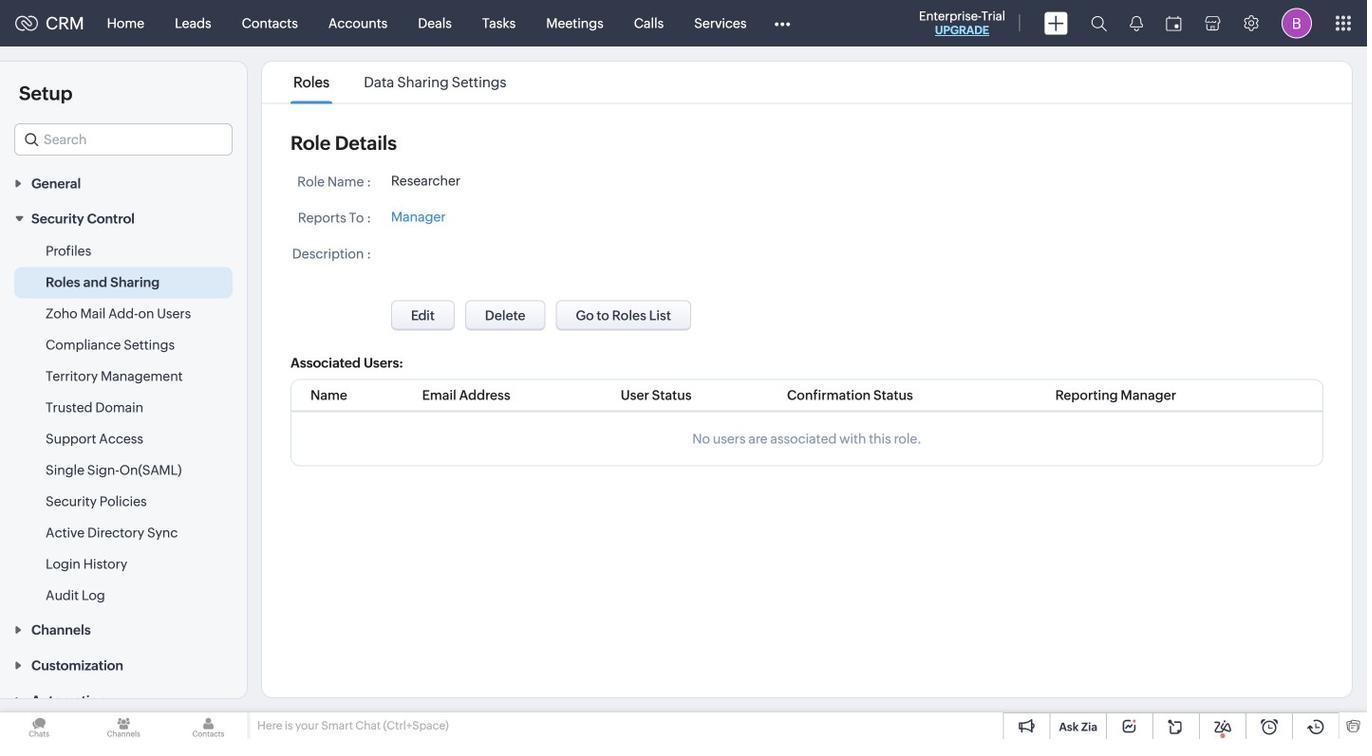 Task type: describe. For each thing, give the bounding box(es) containing it.
contacts image
[[169, 713, 247, 740]]

calendar image
[[1166, 16, 1182, 31]]

logo image
[[15, 16, 38, 31]]

create menu image
[[1045, 12, 1068, 35]]

create menu element
[[1033, 0, 1080, 46]]

signals image
[[1130, 15, 1143, 31]]

profile image
[[1282, 8, 1312, 38]]



Task type: locate. For each thing, give the bounding box(es) containing it.
search element
[[1080, 0, 1119, 47]]

None field
[[14, 123, 233, 156]]

list
[[276, 62, 524, 103]]

channels image
[[85, 713, 163, 740]]

search image
[[1091, 15, 1107, 31]]

Search text field
[[15, 124, 232, 155]]

region
[[0, 236, 247, 612]]

Other Modules field
[[762, 8, 803, 38]]

signals element
[[1119, 0, 1155, 47]]

profile element
[[1271, 0, 1324, 46]]

chats image
[[0, 713, 78, 740]]



Task type: vqa. For each thing, say whether or not it's contained in the screenshot.
the Chats image
yes



